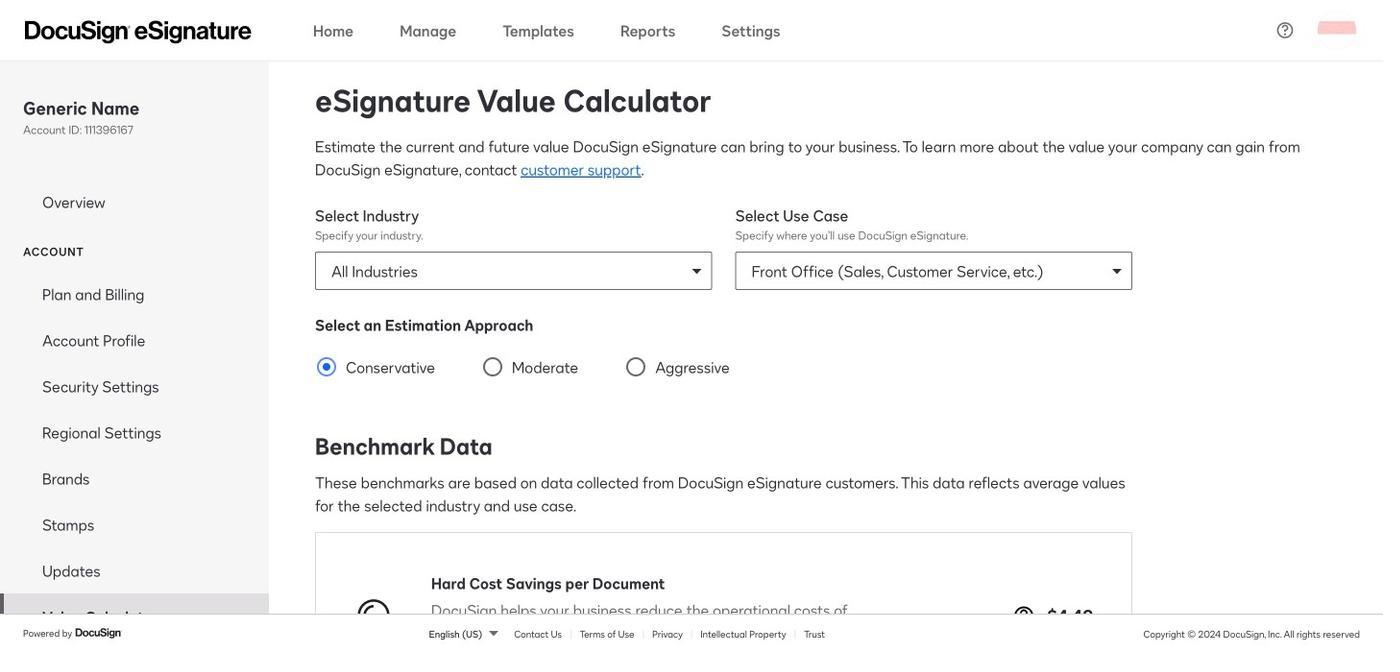 Task type: describe. For each thing, give the bounding box(es) containing it.
account element
[[0, 271, 269, 640]]

hard cost savings per document image
[[355, 594, 393, 633]]

your uploaded profile image image
[[1318, 11, 1357, 49]]



Task type: vqa. For each thing, say whether or not it's contained in the screenshot.
the Your uploaded profile image
yes



Task type: locate. For each thing, give the bounding box(es) containing it.
docusign image
[[75, 626, 123, 641]]

docusign admin image
[[25, 21, 252, 44]]



